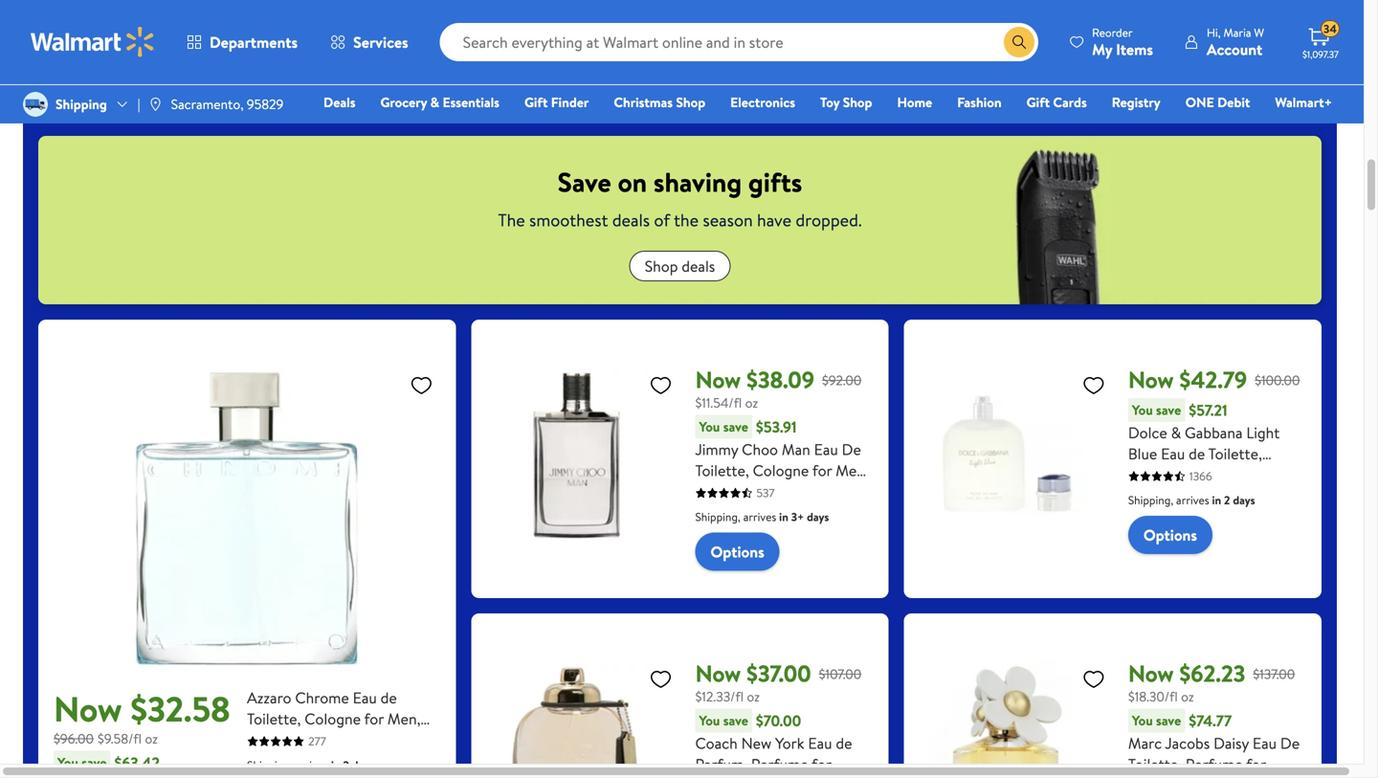 Task type: locate. For each thing, give the bounding box(es) containing it.
save inside now $38.09 $92.00 $11.54/fl oz you save $53.91 jimmy choo man eau de toilette, cologne for men, 3.3 oz
[[724, 418, 749, 436]]

cologne down dolce
[[1129, 465, 1185, 486]]

shop right "toy"
[[843, 93, 873, 112]]

shop deals
[[645, 256, 716, 277]]

4.2
[[1249, 465, 1269, 486]]

deals inside save on shaving gifts the smoothest deals of the season have dropped.
[[613, 208, 650, 232]]

2 women, from the left
[[1129, 775, 1183, 779]]

men, right chrome
[[388, 709, 421, 730]]

shipping
[[56, 95, 107, 113]]

you up dolce
[[1133, 401, 1154, 420]]

0 horizontal spatial women,
[[696, 775, 750, 779]]

you down $96.00
[[57, 754, 78, 772]]

cards
[[1054, 93, 1088, 112]]

de inside the you save $57.21 dolce & gabbana light blue eau de toilette, cologne for men, 4.2 oz
[[1189, 443, 1206, 465]]

save inside now $32.58 $96.00 $9.58/fl oz you save $63.42
[[82, 754, 107, 772]]

registry
[[1112, 93, 1161, 112]]

you inside now $32.58 $96.00 $9.58/fl oz you save $63.42
[[57, 754, 78, 772]]

toilette, inside azzaro chrome eau de toilette, cologne for men, 3.4 oz
[[247, 709, 301, 730]]

eau right york
[[809, 733, 833, 754]]

toilette, down the $18.30/fl
[[1129, 754, 1183, 775]]

dropped.
[[796, 208, 862, 232]]

walmart+
[[1276, 93, 1333, 112]]

toilette, inside now $38.09 $92.00 $11.54/fl oz you save $53.91 jimmy choo man eau de toilette, cologne for men, 3.3 oz
[[696, 460, 750, 481]]

for inside now $62.23 $137.00 $18.30/fl oz you save $74.77 marc jacobs daisy eau de toilette, perfume for women, 3.4 oz
[[1247, 754, 1267, 775]]

eau right the daisy
[[1253, 733, 1278, 754]]

sacramento,
[[171, 95, 244, 113]]

women, for $37.00
[[696, 775, 750, 779]]

save down the $18.30/fl
[[1157, 712, 1182, 730]]

shop
[[676, 93, 706, 112], [843, 93, 873, 112], [645, 256, 678, 277]]

1 vertical spatial de
[[381, 688, 397, 709]]

2 horizontal spatial men,
[[1212, 465, 1245, 486]]

smoothest
[[530, 208, 608, 232]]

gift finder link
[[516, 92, 598, 113]]

$32.58
[[131, 685, 230, 733]]

0 horizontal spatial de
[[842, 439, 862, 460]]

cologne up 277
[[305, 709, 361, 730]]

0 horizontal spatial 3.4
[[247, 730, 268, 751]]

1 vertical spatial deals
[[682, 256, 716, 277]]

sacramento, 95829
[[171, 95, 284, 113]]

you up 'marc'
[[1133, 712, 1154, 730]]

one debit
[[1186, 93, 1251, 112]]

days
[[367, 14, 390, 31], [801, 31, 823, 47], [1234, 492, 1256, 509], [807, 509, 830, 525], [352, 758, 374, 774]]

days up "toy"
[[801, 31, 823, 47]]

1 horizontal spatial women,
[[1129, 775, 1183, 779]]

1 horizontal spatial &
[[1172, 422, 1182, 443]]

now right add to favorites list, marc jacobs daisy eau de toilette, perfume for women, 3.4 oz image
[[1129, 658, 1175, 690]]

you inside the you save $57.21 dolce & gabbana light blue eau de toilette, cologne for men, 4.2 oz
[[1133, 401, 1154, 420]]

arrives inside 725 shipping, arrives in 2 days
[[744, 31, 777, 47]]

arrives
[[311, 14, 344, 31], [744, 31, 777, 47], [1177, 492, 1210, 509], [744, 509, 777, 525], [295, 758, 328, 774]]

1 vertical spatial de
[[1281, 733, 1301, 754]]

now for $37.00
[[696, 658, 741, 690]]

shop inside 'link'
[[843, 93, 873, 112]]

toilette, right $32.58
[[247, 709, 301, 730]]

jacobs
[[1166, 733, 1211, 754]]

you inside now $38.09 $92.00 $11.54/fl oz you save $53.91 jimmy choo man eau de toilette, cologne for men, 3.3 oz
[[700, 418, 720, 436]]

gift cards
[[1027, 93, 1088, 112]]

1 horizontal spatial de
[[836, 733, 853, 754]]

de inside now $37.00 $107.00 $12.33/fl oz you save $70.00 coach new york eau de parfum, perfume for women, 3 oz
[[836, 733, 853, 754]]

 image right |
[[148, 97, 163, 112]]

de inside azzaro chrome eau de toilette, cologne for men, 3.4 oz
[[381, 688, 397, 709]]

shop down the of
[[645, 256, 678, 277]]

marc
[[1129, 733, 1163, 754]]

one
[[1186, 93, 1215, 112]]

home
[[898, 93, 933, 112]]

oz up $63.42
[[145, 730, 158, 748]]

now right add to favorites list, coach new york eau de parfum, perfume for women, 3 oz icon
[[696, 658, 741, 690]]

for right york
[[812, 754, 832, 775]]

eau
[[815, 439, 839, 460], [1162, 443, 1186, 465], [353, 688, 377, 709], [809, 733, 833, 754], [1253, 733, 1278, 754]]

1 horizontal spatial perfume
[[1186, 754, 1244, 775]]

0 horizontal spatial cologne
[[305, 709, 361, 730]]

1 horizontal spatial men,
[[836, 460, 869, 481]]

deals inside button
[[682, 256, 716, 277]]

95829
[[247, 95, 284, 113]]

3.4 down azzaro
[[247, 730, 268, 751]]

coach
[[696, 733, 738, 754]]

shop for christmas shop
[[676, 93, 706, 112]]

save for $32.58
[[82, 754, 107, 772]]

0 horizontal spatial de
[[381, 688, 397, 709]]

for inside the you save $57.21 dolce & gabbana light blue eau de toilette, cologne for men, 4.2 oz
[[1189, 465, 1208, 486]]

men, right man
[[836, 460, 869, 481]]

oz right the 3.3
[[719, 481, 733, 502]]

1 horizontal spatial  image
[[148, 97, 163, 112]]

save up dolce
[[1157, 401, 1182, 420]]

1 horizontal spatial gift
[[1027, 93, 1051, 112]]

now up $63.42
[[54, 685, 122, 733]]

1 horizontal spatial 3.4
[[1187, 775, 1207, 779]]

$53.91
[[756, 417, 797, 438]]

0 horizontal spatial perfume
[[752, 754, 809, 775]]

cologne inside azzaro chrome eau de toilette, cologne for men, 3.4 oz
[[305, 709, 361, 730]]

cologne inside the you save $57.21 dolce & gabbana light blue eau de toilette, cologne for men, 4.2 oz
[[1129, 465, 1185, 486]]

0 horizontal spatial deals
[[613, 208, 650, 232]]

& right 'grocery'
[[431, 93, 440, 112]]

deals link
[[315, 92, 364, 113]]

reorder my items
[[1093, 24, 1154, 60]]

eau inside now $38.09 $92.00 $11.54/fl oz you save $53.91 jimmy choo man eau de toilette, cologne for men, 3.3 oz
[[815, 439, 839, 460]]

save down $11.54/fl
[[724, 418, 749, 436]]

gift
[[525, 93, 548, 112], [1027, 93, 1051, 112]]

in down 1366
[[1213, 492, 1222, 509]]

eau right chrome
[[353, 688, 377, 709]]

deals left the of
[[613, 208, 650, 232]]

in down azzaro chrome eau de toilette, cologne for men, 3.4 oz
[[331, 758, 340, 774]]

shipping, up departments
[[263, 14, 308, 31]]

3.4 inside now $62.23 $137.00 $18.30/fl oz you save $74.77 marc jacobs daisy eau de toilette, perfume for women, 3.4 oz
[[1187, 775, 1207, 779]]

now right add to favorites list, jimmy choo man eau de toilette, cologne for men, 3.3 oz image
[[696, 364, 741, 396]]

now for $42.79
[[1129, 364, 1175, 396]]

1366
[[1190, 468, 1213, 485]]

0 vertical spatial &
[[431, 93, 440, 112]]

oz left 277
[[271, 730, 286, 751]]

toy
[[821, 93, 840, 112]]

now inside now $62.23 $137.00 $18.30/fl oz you save $74.77 marc jacobs daisy eau de toilette, perfume for women, 3.4 oz
[[1129, 658, 1175, 690]]

arrives down 725
[[744, 31, 777, 47]]

season
[[703, 208, 753, 232]]

$137.00
[[1254, 665, 1296, 684]]

3+
[[792, 509, 805, 525]]

0 horizontal spatial &
[[431, 93, 440, 112]]

now inside now $37.00 $107.00 $12.33/fl oz you save $70.00 coach new york eau de parfum, perfume for women, 3 oz
[[696, 658, 741, 690]]

1 vertical spatial shipping, arrives in 2 days
[[1129, 492, 1256, 509]]

& right dolce
[[1172, 422, 1182, 443]]

women,
[[696, 775, 750, 779], [1129, 775, 1183, 779]]

de right man
[[842, 439, 862, 460]]

$38.09
[[747, 364, 815, 396]]

2 horizontal spatial de
[[1189, 443, 1206, 465]]

0 vertical spatial de
[[1189, 443, 1206, 465]]

save down $96.00
[[82, 754, 107, 772]]

0 horizontal spatial men,
[[388, 709, 421, 730]]

man
[[782, 439, 811, 460]]

shipping, arrives in 3+ days
[[696, 509, 830, 525]]

for down gabbana
[[1189, 465, 1208, 486]]

now for $38.09
[[696, 364, 741, 396]]

women, for $62.23
[[1129, 775, 1183, 779]]

shop deals button
[[630, 251, 731, 282]]

now inside now $32.58 $96.00 $9.58/fl oz you save $63.42
[[54, 685, 122, 733]]

you inside now $62.23 $137.00 $18.30/fl oz you save $74.77 marc jacobs daisy eau de toilette, perfume for women, 3.4 oz
[[1133, 712, 1154, 730]]

men, inside azzaro chrome eau de toilette, cologne for men, 3.4 oz
[[388, 709, 421, 730]]

toilette, up shipping, arrives in 3+ days
[[696, 460, 750, 481]]

men, left 4.2
[[1212, 465, 1245, 486]]

men, inside the you save $57.21 dolce & gabbana light blue eau de toilette, cologne for men, 4.2 oz
[[1212, 465, 1245, 486]]

for right chrome
[[364, 709, 384, 730]]

daisy
[[1214, 733, 1250, 754]]

cologne up 537
[[753, 460, 809, 481]]

$37.00
[[747, 658, 812, 690]]

1 vertical spatial &
[[1172, 422, 1182, 443]]

2 vertical spatial de
[[836, 733, 853, 754]]

maria
[[1224, 24, 1252, 41]]

days down azzaro chrome eau de toilette, cologne for men, 3.4 oz
[[352, 758, 374, 774]]

now for $62.23
[[1129, 658, 1175, 690]]

eau inside now $62.23 $137.00 $18.30/fl oz you save $74.77 marc jacobs daisy eau de toilette, perfume for women, 3.4 oz
[[1253, 733, 1278, 754]]

home link
[[889, 92, 942, 113]]

you up the coach
[[700, 712, 720, 730]]

for right man
[[813, 460, 833, 481]]

$12.33/fl
[[696, 688, 744, 706]]

de right the daisy
[[1281, 733, 1301, 754]]

add to favorites list, jimmy choo man eau de toilette, cologne for men, 3.3 oz image
[[650, 374, 673, 398]]

save inside now $62.23 $137.00 $18.30/fl oz you save $74.77 marc jacobs daisy eau de toilette, perfume for women, 3.4 oz
[[1157, 712, 1182, 730]]

gift left cards
[[1027, 93, 1051, 112]]

0 vertical spatial de
[[842, 439, 862, 460]]

277
[[309, 734, 326, 750]]

deals down the
[[682, 256, 716, 277]]

you for $38.09
[[700, 418, 720, 436]]

1 horizontal spatial deals
[[682, 256, 716, 277]]

women, inside now $37.00 $107.00 $12.33/fl oz you save $70.00 coach new york eau de parfum, perfume for women, 3 oz
[[696, 775, 750, 779]]

you
[[1133, 401, 1154, 420], [700, 418, 720, 436], [700, 712, 720, 730], [1133, 712, 1154, 730], [57, 754, 78, 772]]

for inside now $37.00 $107.00 $12.33/fl oz you save $70.00 coach new york eau de parfum, perfume for women, 3 oz
[[812, 754, 832, 775]]

de inside now $62.23 $137.00 $18.30/fl oz you save $74.77 marc jacobs daisy eau de toilette, perfume for women, 3.4 oz
[[1281, 733, 1301, 754]]

for for $62.23
[[1247, 754, 1267, 775]]

oz right 3
[[766, 775, 780, 779]]

toilette, inside the you save $57.21 dolce & gabbana light blue eau de toilette, cologne for men, 4.2 oz
[[1209, 443, 1263, 465]]

save
[[1157, 401, 1182, 420], [724, 418, 749, 436], [724, 712, 749, 730], [1157, 712, 1182, 730], [82, 754, 107, 772]]

2 perfume from the left
[[1186, 754, 1244, 775]]

save inside now $37.00 $107.00 $12.33/fl oz you save $70.00 coach new york eau de parfum, perfume for women, 3 oz
[[724, 712, 749, 730]]

now up dolce
[[1129, 364, 1175, 396]]

 image
[[23, 92, 48, 117], [148, 97, 163, 112]]

shipping, inside 725 shipping, arrives in 2 days
[[696, 31, 741, 47]]

toy shop
[[821, 93, 873, 112]]

perfume down $70.00
[[752, 754, 809, 775]]

1 women, from the left
[[696, 775, 750, 779]]

3.4 down jacobs
[[1187, 775, 1207, 779]]

in up electronics link
[[780, 31, 789, 47]]

537
[[757, 485, 775, 501]]

christmas shop link
[[606, 92, 715, 113]]

 image for shipping
[[23, 92, 48, 117]]

in left 3+
[[780, 509, 789, 525]]

toilette, up 1366
[[1209, 443, 1263, 465]]

2
[[359, 14, 365, 31], [792, 31, 798, 47], [1225, 492, 1231, 509], [343, 758, 349, 774]]

departments button
[[170, 19, 314, 65]]

perfume inside now $37.00 $107.00 $12.33/fl oz you save $70.00 coach new york eau de parfum, perfume for women, 3 oz
[[752, 754, 809, 775]]

options link down shipping, arrives in 3+ days
[[696, 533, 780, 571]]

perfume
[[752, 754, 809, 775], [1186, 754, 1244, 775]]

1 vertical spatial 3.4
[[1187, 775, 1207, 779]]

2 up services
[[359, 14, 365, 31]]

you for $62.23
[[1133, 712, 1154, 730]]

$96.00
[[54, 730, 94, 748]]

de
[[842, 439, 862, 460], [1281, 733, 1301, 754]]

shipping, arrives in 2 days down 1366
[[1129, 492, 1256, 509]]

perfume down $74.77 on the right of the page
[[1186, 754, 1244, 775]]

for inside now $38.09 $92.00 $11.54/fl oz you save $53.91 jimmy choo man eau de toilette, cologne for men, 3.3 oz
[[813, 460, 833, 481]]

you inside now $37.00 $107.00 $12.33/fl oz you save $70.00 coach new york eau de parfum, perfume for women, 3 oz
[[700, 712, 720, 730]]

options link down 725 shipping, arrives in 2 days
[[696, 55, 780, 93]]

walmart image
[[31, 27, 155, 57]]

fashion link
[[949, 92, 1011, 113]]

2 up electronics link
[[792, 31, 798, 47]]

shipping, down azzaro
[[247, 758, 293, 774]]

de inside now $38.09 $92.00 $11.54/fl oz you save $53.91 jimmy choo man eau de toilette, cologne for men, 3.3 oz
[[842, 439, 862, 460]]

0 vertical spatial deals
[[613, 208, 650, 232]]

perfume inside now $62.23 $137.00 $18.30/fl oz you save $74.77 marc jacobs daisy eau de toilette, perfume for women, 3.4 oz
[[1186, 754, 1244, 775]]

eau inside now $37.00 $107.00 $12.33/fl oz you save $70.00 coach new york eau de parfum, perfume for women, 3 oz
[[809, 733, 833, 754]]

1 gift from the left
[[525, 93, 548, 112]]

shipping, arrives in 2 days
[[263, 14, 390, 31], [1129, 492, 1256, 509], [247, 758, 374, 774]]

shop right christmas
[[676, 93, 706, 112]]

0 vertical spatial 3.4
[[247, 730, 268, 751]]

de right chrome
[[381, 688, 397, 709]]

1 horizontal spatial cologne
[[753, 460, 809, 481]]

eau right blue
[[1162, 443, 1186, 465]]

options
[[1129, 18, 1183, 39], [278, 47, 332, 68], [711, 64, 765, 85], [1144, 525, 1198, 546], [711, 542, 765, 563]]

de up 1366
[[1189, 443, 1206, 465]]

 image for sacramento, 95829
[[148, 97, 163, 112]]

women, down the coach
[[696, 775, 750, 779]]

oz down the daisy
[[1211, 775, 1226, 779]]

women, down 'marc'
[[1129, 775, 1183, 779]]

 image left shipping
[[23, 92, 48, 117]]

1 horizontal spatial de
[[1281, 733, 1301, 754]]

$18.30/fl
[[1129, 688, 1179, 706]]

2 horizontal spatial cologne
[[1129, 465, 1185, 486]]

women, inside now $62.23 $137.00 $18.30/fl oz you save $74.77 marc jacobs daisy eau de toilette, perfume for women, 3.4 oz
[[1129, 775, 1183, 779]]

for right jacobs
[[1247, 754, 1267, 775]]

0 horizontal spatial  image
[[23, 92, 48, 117]]

now inside now $38.09 $92.00 $11.54/fl oz you save $53.91 jimmy choo man eau de toilette, cologne for men, 3.3 oz
[[696, 364, 741, 396]]

shipping, arrives in 2 days down 277
[[247, 758, 374, 774]]

options link
[[1114, 10, 1198, 48], [263, 38, 347, 77], [696, 55, 780, 93], [1129, 516, 1213, 555], [696, 533, 780, 571]]

now
[[696, 364, 741, 396], [1129, 364, 1175, 396], [696, 658, 741, 690], [1129, 658, 1175, 690], [54, 685, 122, 733]]

gift left finder
[[525, 93, 548, 112]]

de right york
[[836, 733, 853, 754]]

3
[[754, 775, 762, 779]]

$42.79
[[1180, 364, 1248, 396]]

eau right man
[[815, 439, 839, 460]]

shipping, arrives in 2 days up services
[[263, 14, 390, 31]]

0 horizontal spatial gift
[[525, 93, 548, 112]]

save for $37.00
[[724, 712, 749, 730]]

you up jimmy
[[700, 418, 720, 436]]

2 gift from the left
[[1027, 93, 1051, 112]]

york
[[776, 733, 805, 754]]

725
[[757, 7, 775, 24]]

days right 3+
[[807, 509, 830, 525]]

shipping, up electronics link
[[696, 31, 741, 47]]

1 perfume from the left
[[752, 754, 809, 775]]

cologne inside now $38.09 $92.00 $11.54/fl oz you save $53.91 jimmy choo man eau de toilette, cologne for men, 3.3 oz
[[753, 460, 809, 481]]



Task type: vqa. For each thing, say whether or not it's contained in the screenshot.
"Bfgoodrich Advantage Sport Lt" link
no



Task type: describe. For each thing, give the bounding box(es) containing it.
finder
[[551, 93, 589, 112]]

toilette, inside now $62.23 $137.00 $18.30/fl oz you save $74.77 marc jacobs daisy eau de toilette, perfume for women, 3.4 oz
[[1129, 754, 1183, 775]]

deals
[[324, 93, 356, 112]]

gift for gift cards
[[1027, 93, 1051, 112]]

shipping, down the 3.3
[[696, 509, 741, 525]]

arrives down 1366
[[1177, 492, 1210, 509]]

have
[[758, 208, 792, 232]]

eau inside the you save $57.21 dolce & gabbana light blue eau de toilette, cologne for men, 4.2 oz
[[1162, 443, 1186, 465]]

reorder
[[1093, 24, 1133, 41]]

days down 4.2
[[1234, 492, 1256, 509]]

gabbana
[[1186, 422, 1243, 443]]

the
[[674, 208, 699, 232]]

on
[[618, 163, 648, 201]]

options link up deals link on the top left of page
[[263, 38, 347, 77]]

now $42.79 $100.00
[[1129, 364, 1301, 396]]

shop inside button
[[645, 256, 678, 277]]

gift cards link
[[1019, 92, 1096, 113]]

save for $38.09
[[724, 418, 749, 436]]

$92.00
[[823, 371, 862, 390]]

you save $57.21 dolce & gabbana light blue eau de toilette, cologne for men, 4.2 oz
[[1129, 400, 1291, 486]]

of
[[654, 208, 670, 232]]

my
[[1093, 39, 1113, 60]]

now $32.58 $96.00 $9.58/fl oz you save $63.42
[[54, 685, 230, 774]]

debit
[[1218, 93, 1251, 112]]

$1,097.37
[[1303, 48, 1340, 61]]

options down shipping, arrives in 3+ days
[[711, 542, 765, 563]]

toy shop link
[[812, 92, 881, 113]]

men, inside now $38.09 $92.00 $11.54/fl oz you save $53.91 jimmy choo man eau de toilette, cologne for men, 3.3 oz
[[836, 460, 869, 481]]

for for $37.00
[[812, 754, 832, 775]]

$74.77
[[1190, 711, 1233, 732]]

Search search field
[[440, 23, 1039, 61]]

eau for $62.23
[[1253, 733, 1278, 754]]

$57.21
[[1190, 400, 1228, 421]]

for inside azzaro chrome eau de toilette, cologne for men, 3.4 oz
[[364, 709, 384, 730]]

choo
[[742, 439, 779, 460]]

save
[[558, 163, 612, 201]]

Walmart Site-Wide search field
[[440, 23, 1039, 61]]

3.3
[[696, 481, 715, 502]]

arrives down 537
[[744, 509, 777, 525]]

2 down azzaro chrome eau de toilette, cologne for men, 3.4 oz
[[343, 758, 349, 774]]

$11.54/fl
[[696, 394, 742, 412]]

search icon image
[[1012, 34, 1028, 50]]

now for $32.58
[[54, 685, 122, 733]]

oz inside now $32.58 $96.00 $9.58/fl oz you save $63.42
[[145, 730, 158, 748]]

in inside 725 shipping, arrives in 2 days
[[780, 31, 789, 47]]

options link right my
[[1114, 10, 1198, 48]]

new
[[742, 733, 772, 754]]

oz inside azzaro chrome eau de toilette, cologne for men, 3.4 oz
[[271, 730, 286, 751]]

walmart+ link
[[1267, 92, 1342, 113]]

$70.00
[[756, 711, 802, 732]]

add to favorites list, marc jacobs daisy eau de toilette, perfume for women, 3.4 oz image
[[1083, 668, 1106, 691]]

eau for $37.00
[[809, 733, 833, 754]]

perfume for $37.00
[[752, 754, 809, 775]]

$9.58/fl
[[98, 730, 142, 748]]

options down walmart site-wide search box
[[711, 64, 765, 85]]

items
[[1117, 39, 1154, 60]]

for for $38.09
[[813, 460, 833, 481]]

2 inside 725 shipping, arrives in 2 days
[[792, 31, 798, 47]]

you for $37.00
[[700, 712, 720, 730]]

options right my
[[1129, 18, 1183, 39]]

gifts
[[749, 163, 803, 201]]

services button
[[314, 19, 425, 65]]

save on shaving gifts the smoothest deals of the season have dropped.
[[498, 163, 862, 232]]

departments
[[210, 32, 298, 53]]

gift finder
[[525, 93, 589, 112]]

christmas shop
[[614, 93, 706, 112]]

add to favorites list, azzaro chrome eau de toilette, cologne for men, 3.4 oz image
[[410, 374, 433, 398]]

christmas
[[614, 93, 673, 112]]

2 vertical spatial shipping, arrives in 2 days
[[247, 758, 374, 774]]

3.4 inside azzaro chrome eau de toilette, cologne for men, 3.4 oz
[[247, 730, 268, 751]]

days inside 725 shipping, arrives in 2 days
[[801, 31, 823, 47]]

now $38.09 $92.00 $11.54/fl oz you save $53.91 jimmy choo man eau de toilette, cologne for men, 3.3 oz
[[696, 364, 869, 502]]

|
[[138, 95, 140, 113]]

the
[[498, 208, 525, 232]]

de for $62.23
[[1281, 733, 1301, 754]]

electronics link
[[722, 92, 804, 113]]

perfume for $62.23
[[1186, 754, 1244, 775]]

725 shipping, arrives in 2 days
[[696, 7, 823, 47]]

add to favorites list, dolce & gabbana light blue eau de toilette, cologne for men, 4.2 oz image
[[1083, 374, 1106, 398]]

& inside the you save $57.21 dolce & gabbana light blue eau de toilette, cologne for men, 4.2 oz
[[1172, 422, 1182, 443]]

eau inside azzaro chrome eau de toilette, cologne for men, 3.4 oz
[[353, 688, 377, 709]]

2 down the you save $57.21 dolce & gabbana light blue eau de toilette, cologne for men, 4.2 oz
[[1225, 492, 1231, 509]]

shop for toy shop
[[843, 93, 873, 112]]

options link down 1366
[[1129, 516, 1213, 555]]

hi,
[[1208, 24, 1222, 41]]

w
[[1255, 24, 1265, 41]]

$63.42
[[114, 753, 160, 774]]

options up deals link on the top left of page
[[278, 47, 332, 68]]

oz right $12.33/fl
[[747, 688, 760, 706]]

registry link
[[1104, 92, 1170, 113]]

now $37.00 $107.00 $12.33/fl oz you save $70.00 coach new york eau de parfum, perfume for women, 3 oz
[[696, 658, 862, 779]]

$107.00
[[819, 665, 862, 684]]

save inside the you save $57.21 dolce & gabbana light blue eau de toilette, cologne for men, 4.2 oz
[[1157, 401, 1182, 420]]

shipping, down blue
[[1129, 492, 1174, 509]]

azzaro
[[247, 688, 292, 709]]

one debit link
[[1178, 92, 1260, 113]]

parfum,
[[696, 754, 748, 775]]

chrome
[[295, 688, 349, 709]]

$100.00
[[1256, 371, 1301, 390]]

34
[[1324, 21, 1338, 37]]

add to favorites list, coach new york eau de parfum, perfume for women, 3 oz image
[[650, 668, 673, 691]]

blue
[[1129, 443, 1158, 465]]

now $62.23 $137.00 $18.30/fl oz you save $74.77 marc jacobs daisy eau de toilette, perfume for women, 3.4 oz
[[1129, 658, 1301, 779]]

options down 1366
[[1144, 525, 1198, 546]]

de for $38.09
[[842, 439, 862, 460]]

days up services
[[367, 14, 390, 31]]

grocery & essentials link
[[372, 92, 508, 113]]

oz right $11.54/fl
[[746, 394, 759, 412]]

oz
[[1273, 465, 1291, 486]]

$62.23
[[1180, 658, 1246, 690]]

arrives up the deals
[[311, 14, 344, 31]]

oz up $74.77 on the right of the page
[[1182, 688, 1195, 706]]

jimmy
[[696, 439, 739, 460]]

eau for $38.09
[[815, 439, 839, 460]]

you for $32.58
[[57, 754, 78, 772]]

light
[[1247, 422, 1281, 443]]

in up services
[[347, 14, 356, 31]]

dolce
[[1129, 422, 1168, 443]]

arrives down 277
[[295, 758, 328, 774]]

fashion
[[958, 93, 1002, 112]]

gift for gift finder
[[525, 93, 548, 112]]

essentials
[[443, 93, 500, 112]]

save for $62.23
[[1157, 712, 1182, 730]]

grocery & essentials
[[381, 93, 500, 112]]

0 vertical spatial shipping, arrives in 2 days
[[263, 14, 390, 31]]



